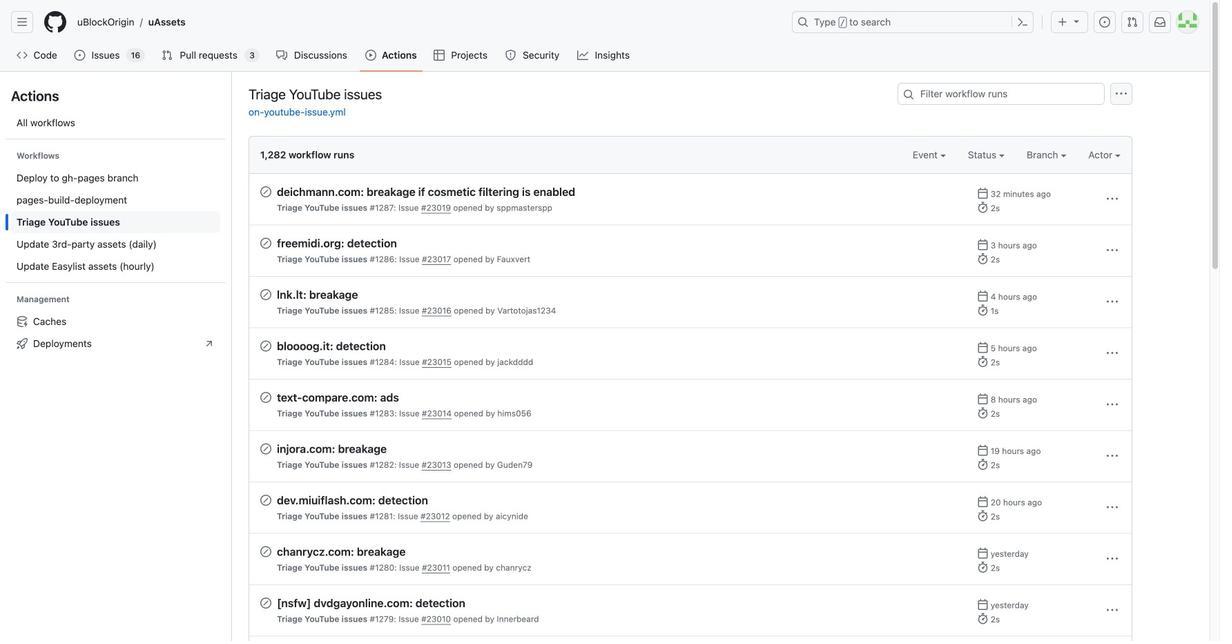 Task type: locate. For each thing, give the bounding box(es) containing it.
4 run duration image from the top
[[977, 511, 988, 522]]

run duration image for calendar image corresponding to 3rd skipped image from the bottom of the page
[[977, 459, 988, 470]]

show options image for second skipped image from the bottom of the page
[[1107, 502, 1118, 513]]

6 run duration image from the top
[[977, 614, 988, 625]]

issue opened image left git pull request icon
[[1099, 17, 1110, 28]]

issue opened image
[[1099, 17, 1110, 28], [74, 50, 85, 61]]

2 run duration image from the top
[[977, 356, 988, 367]]

run duration image for second calendar image
[[977, 356, 988, 367]]

4 calendar image from the top
[[977, 496, 988, 508]]

list
[[72, 11, 784, 33], [11, 167, 220, 278], [11, 311, 220, 355]]

5 show options image from the top
[[1107, 502, 1118, 513]]

2 show options image from the top
[[1107, 451, 1118, 462]]

3 run duration image from the top
[[977, 408, 988, 419]]

run duration image for calendar icon corresponding to 1st skipped image from the bottom of the page show options image
[[977, 614, 988, 625]]

0 horizontal spatial issue opened image
[[74, 50, 85, 61]]

1 horizontal spatial issue opened image
[[1099, 17, 1110, 28]]

1 vertical spatial skipped image
[[260, 547, 271, 558]]

0 vertical spatial run duration image
[[977, 202, 988, 213]]

3 show options image from the top
[[1107, 348, 1118, 359]]

graph image
[[577, 50, 588, 61]]

run duration image
[[977, 253, 988, 264], [977, 356, 988, 367], [977, 459, 988, 470], [977, 511, 988, 522], [977, 562, 988, 573], [977, 614, 988, 625]]

2 show options image from the top
[[1107, 245, 1118, 256]]

3 run duration image from the top
[[977, 459, 988, 470]]

run duration image for calendar icon related to second skipped icon show options image
[[977, 562, 988, 573]]

run duration image
[[977, 202, 988, 213], [977, 305, 988, 316], [977, 408, 988, 419]]

show options image for fifth skipped image from the bottom of the page
[[1107, 296, 1118, 307]]

triangle down image
[[1071, 16, 1082, 27]]

show options image for 3rd skipped image from the bottom of the page
[[1107, 451, 1118, 462]]

calendar image
[[977, 239, 988, 250], [977, 342, 988, 353], [977, 445, 988, 456]]

5 calendar image from the top
[[977, 548, 988, 559]]

1 show options image from the top
[[1107, 296, 1118, 307]]

show options image for 1st skipped image from the bottom of the page
[[1107, 605, 1118, 616]]

2 vertical spatial calendar image
[[977, 445, 988, 456]]

calendar image for 6th skipped image from the bottom
[[977, 239, 988, 250]]

1 calendar image from the top
[[977, 188, 988, 199]]

1 run duration image from the top
[[977, 253, 988, 264]]

None search field
[[898, 83, 1105, 105]]

1 show options image from the top
[[1107, 194, 1118, 205]]

calendar image for show options image related to second skipped image from the bottom of the page
[[977, 496, 988, 508]]

command palette image
[[1017, 17, 1028, 28]]

issue opened image for git pull request image
[[74, 50, 85, 61]]

1 vertical spatial issue opened image
[[74, 50, 85, 61]]

2 vertical spatial run duration image
[[977, 408, 988, 419]]

0 vertical spatial issue opened image
[[1099, 17, 1110, 28]]

1 vertical spatial show options image
[[1107, 451, 1118, 462]]

6 show options image from the top
[[1107, 554, 1118, 565]]

kebab horizontal image
[[1116, 88, 1127, 99]]

git pull request image
[[1127, 17, 1138, 28]]

1 vertical spatial list
[[11, 167, 220, 278]]

show options image for second skipped icon
[[1107, 554, 1118, 565]]

0 vertical spatial show options image
[[1107, 296, 1118, 307]]

3 calendar image from the top
[[977, 394, 988, 405]]

0 vertical spatial calendar image
[[977, 239, 988, 250]]

issue opened image right code image
[[74, 50, 85, 61]]

3 calendar image from the top
[[977, 445, 988, 456]]

homepage image
[[44, 11, 66, 33]]

1 vertical spatial calendar image
[[977, 342, 988, 353]]

5 skipped image from the top
[[260, 444, 271, 455]]

1 vertical spatial run duration image
[[977, 305, 988, 316]]

1 calendar image from the top
[[977, 239, 988, 250]]

show options image
[[1107, 296, 1118, 307], [1107, 451, 1118, 462]]

0 vertical spatial list
[[72, 11, 784, 33]]

4 show options image from the top
[[1107, 399, 1118, 410]]

calendar image
[[977, 188, 988, 199], [977, 291, 988, 302], [977, 394, 988, 405], [977, 496, 988, 508], [977, 548, 988, 559], [977, 599, 988, 610]]

comment discussion image
[[276, 50, 287, 61]]

show options image for first skipped image from the top
[[1107, 194, 1118, 205]]

6 calendar image from the top
[[977, 599, 988, 610]]

0 vertical spatial skipped image
[[260, 341, 271, 352]]

skipped image
[[260, 186, 271, 197], [260, 238, 271, 249], [260, 289, 271, 300], [260, 392, 271, 403], [260, 444, 271, 455], [260, 495, 271, 506], [260, 598, 271, 609]]

2 calendar image from the top
[[977, 291, 988, 302]]

code image
[[17, 50, 28, 61]]

skipped image
[[260, 341, 271, 352], [260, 547, 271, 558]]

calendar image for fifth skipped image from the bottom of the page's show options icon
[[977, 291, 988, 302]]

2 skipped image from the top
[[260, 547, 271, 558]]

6 skipped image from the top
[[260, 495, 271, 506]]

5 run duration image from the top
[[977, 562, 988, 573]]

7 show options image from the top
[[1107, 605, 1118, 616]]

issue opened image for git pull request icon
[[1099, 17, 1110, 28]]

show options image
[[1107, 194, 1118, 205], [1107, 245, 1118, 256], [1107, 348, 1118, 359], [1107, 399, 1118, 410], [1107, 502, 1118, 513], [1107, 554, 1118, 565], [1107, 605, 1118, 616]]

run duration image for 6th skipped image from the bottom's calendar image
[[977, 253, 988, 264]]

calendar image for show options image related to 4th skipped image
[[977, 394, 988, 405]]



Task type: describe. For each thing, give the bounding box(es) containing it.
play image
[[365, 50, 376, 61]]

Filter workflow runs search field
[[898, 83, 1105, 105]]

2 skipped image from the top
[[260, 238, 271, 249]]

run duration image for calendar icon corresponding to show options image related to second skipped image from the bottom of the page
[[977, 511, 988, 522]]

table image
[[434, 50, 445, 61]]

show options image for 6th skipped image from the bottom
[[1107, 245, 1118, 256]]

plus image
[[1057, 17, 1068, 28]]

show options image for 4th skipped image
[[1107, 399, 1118, 410]]

1 run duration image from the top
[[977, 202, 988, 213]]

2 run duration image from the top
[[977, 305, 988, 316]]

3 skipped image from the top
[[260, 289, 271, 300]]

4 skipped image from the top
[[260, 392, 271, 403]]

calendar image for 1st skipped image from the bottom of the page show options image
[[977, 599, 988, 610]]

shield image
[[505, 50, 516, 61]]

calendar image for 3rd skipped image from the bottom of the page
[[977, 445, 988, 456]]

search image
[[903, 89, 914, 100]]

7 skipped image from the top
[[260, 598, 271, 609]]

git pull request image
[[162, 50, 173, 61]]

1 skipped image from the top
[[260, 341, 271, 352]]

2 calendar image from the top
[[977, 342, 988, 353]]

notifications image
[[1155, 17, 1166, 28]]

1 skipped image from the top
[[260, 186, 271, 197]]

calendar image for second skipped icon show options image
[[977, 548, 988, 559]]

show options image for second skipped icon from the bottom
[[1107, 348, 1118, 359]]

2 vertical spatial list
[[11, 311, 220, 355]]

calendar image for show options image corresponding to first skipped image from the top
[[977, 188, 988, 199]]



Task type: vqa. For each thing, say whether or not it's contained in the screenshot.
'lock' image
no



